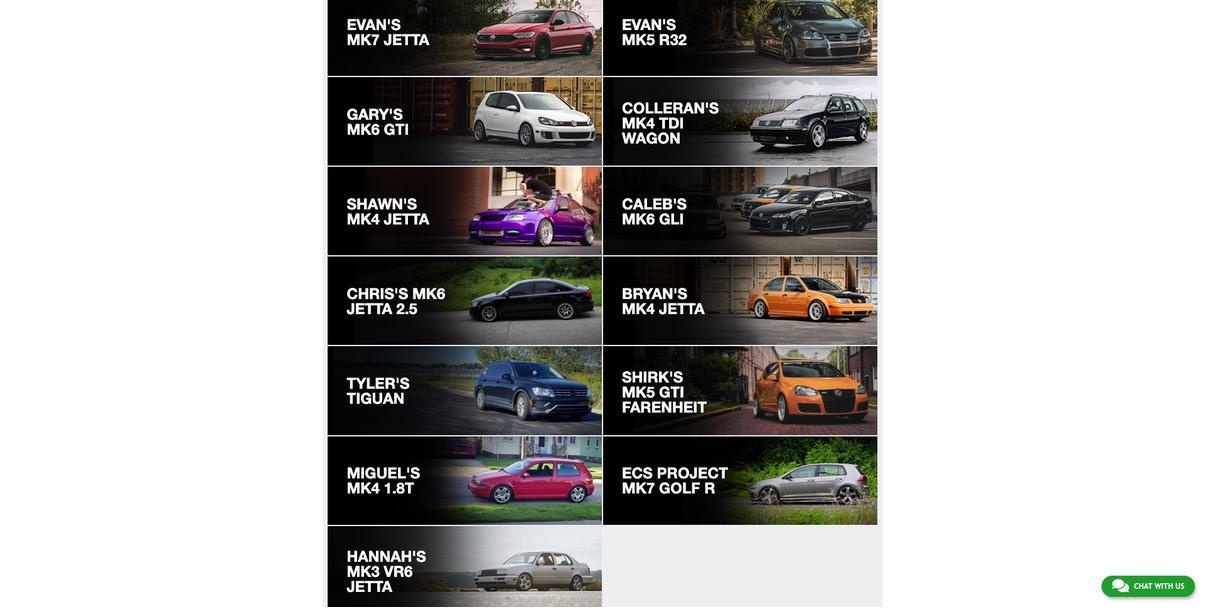 Task type: locate. For each thing, give the bounding box(es) containing it.
0 horizontal spatial mk7
[[347, 31, 380, 48]]

mk4 inside colleran's mk4 tdi wagon
[[622, 114, 655, 132]]

gti inside shirk's mk5 gti farenheit
[[659, 384, 684, 401]]

0 vertical spatial mk7
[[347, 31, 380, 48]]

jetta inside bryan's mk4 jetta
[[659, 300, 705, 318]]

evan's inside "evan's mk5 r32"
[[622, 16, 676, 33]]

evan's inside evan's mk7 jetta
[[347, 16, 401, 33]]

mk6
[[347, 120, 380, 138], [622, 210, 655, 228], [412, 285, 445, 303]]

mk6 inside caleb's mk6 gli
[[622, 210, 655, 228]]

mk4
[[622, 114, 655, 132], [347, 210, 380, 228], [622, 300, 655, 318], [347, 480, 380, 497]]

1 vertical spatial mk5
[[622, 384, 655, 401]]

1 horizontal spatial mk7
[[622, 480, 655, 497]]

tyler's tiguan
[[347, 375, 410, 407]]

tiguan
[[347, 390, 405, 407]]

mk5
[[622, 31, 655, 48], [622, 384, 655, 401]]

gti
[[384, 120, 409, 138], [659, 384, 684, 401]]

chris's
[[347, 285, 408, 303]]

1 horizontal spatial mk6
[[412, 285, 445, 303]]

colleran's
[[622, 99, 719, 117]]

2 vertical spatial mk6
[[412, 285, 445, 303]]

jetta
[[384, 31, 429, 48], [384, 210, 429, 228], [347, 300, 392, 318], [659, 300, 705, 318], [347, 578, 392, 596]]

0 horizontal spatial evan's
[[347, 16, 401, 33]]

mk5 inside "evan's mk5 r32"
[[622, 31, 655, 48]]

jetta inside shawn's mk4 jetta
[[384, 210, 429, 228]]

ecs project mk7 golf r
[[622, 465, 728, 497]]

evan's
[[347, 16, 401, 33], [622, 16, 676, 33]]

mk5 inside shirk's mk5 gti farenheit
[[622, 384, 655, 401]]

tyler's
[[347, 375, 410, 392]]

evan's mk7 jetta
[[347, 16, 429, 48]]

bryan's
[[622, 285, 687, 303]]

0 horizontal spatial gti
[[384, 120, 409, 138]]

gti inside gary's mk6 gti
[[384, 120, 409, 138]]

mk4 inside shawn's mk4 jetta
[[347, 210, 380, 228]]

mk4 for miguel's
[[347, 480, 380, 497]]

jetta inside hannah's mk3 vr6 jetta
[[347, 578, 392, 596]]

mk4 inside miguel's mk4 1.8t
[[347, 480, 380, 497]]

mk7 inside ecs project mk7 golf r
[[622, 480, 655, 497]]

0 horizontal spatial mk6
[[347, 120, 380, 138]]

bryan's mk4 jetta
[[622, 285, 705, 318]]

r32
[[659, 31, 687, 48]]

1 horizontal spatial gti
[[659, 384, 684, 401]]

2.5
[[396, 300, 417, 318]]

1 vertical spatial mk7
[[622, 480, 655, 497]]

0 vertical spatial mk5
[[622, 31, 655, 48]]

caleb's mk6 gli
[[622, 195, 687, 228]]

0 vertical spatial gti
[[384, 120, 409, 138]]

shirk's mk5 gti farenheit
[[622, 369, 707, 416]]

2 evan's from the left
[[622, 16, 676, 33]]

1 vertical spatial mk6
[[622, 210, 655, 228]]

jetta for chris's
[[347, 300, 392, 318]]

jetta inside evan's mk7 jetta
[[384, 31, 429, 48]]

2 horizontal spatial mk6
[[622, 210, 655, 228]]

farenheit
[[622, 399, 707, 416]]

2 mk5 from the top
[[622, 384, 655, 401]]

shawn's
[[347, 195, 417, 213]]

1 horizontal spatial evan's
[[622, 16, 676, 33]]

mk7
[[347, 31, 380, 48], [622, 480, 655, 497]]

jetta for bryan's
[[659, 300, 705, 318]]

mk4 inside bryan's mk4 jetta
[[622, 300, 655, 318]]

comments image
[[1112, 579, 1129, 594]]

0 vertical spatial mk6
[[347, 120, 380, 138]]

1 vertical spatial gti
[[659, 384, 684, 401]]

wagon
[[622, 129, 681, 147]]

1 mk5 from the top
[[622, 31, 655, 48]]

ecs
[[622, 465, 653, 482]]

1 evan's from the left
[[347, 16, 401, 33]]

mk6 inside gary's mk6 gti
[[347, 120, 380, 138]]

tdi
[[659, 114, 684, 132]]

jetta inside the chris's mk6 jetta 2.5
[[347, 300, 392, 318]]



Task type: vqa. For each thing, say whether or not it's contained in the screenshot.
MK7 to the left
yes



Task type: describe. For each thing, give the bounding box(es) containing it.
mk6 inside the chris's mk6 jetta 2.5
[[412, 285, 445, 303]]

mk3
[[347, 563, 380, 581]]

mk5 for shirk's
[[622, 384, 655, 401]]

gti for gary's
[[384, 120, 409, 138]]

evan's mk5 r32
[[622, 16, 687, 48]]

project
[[657, 465, 728, 482]]

hannah's mk3 vr6 jetta
[[347, 548, 426, 596]]

chat with us link
[[1102, 576, 1195, 598]]

gti for shirk's
[[659, 384, 684, 401]]

us
[[1176, 583, 1185, 591]]

gary's
[[347, 105, 403, 123]]

jetta for evan's
[[384, 31, 429, 48]]

gli
[[659, 210, 684, 228]]

miguel's mk4 1.8t
[[347, 465, 420, 497]]

mk4 for shawn's
[[347, 210, 380, 228]]

gary's mk6 gti
[[347, 105, 409, 138]]

vr6
[[384, 563, 413, 581]]

1.8t
[[384, 480, 414, 497]]

miguel's
[[347, 465, 420, 482]]

mk6 for gary's
[[347, 120, 380, 138]]

shirk's
[[622, 369, 683, 386]]

jetta for shawn's
[[384, 210, 429, 228]]

with
[[1155, 583, 1173, 591]]

shawn's mk4 jetta
[[347, 195, 429, 228]]

chat
[[1134, 583, 1153, 591]]

mk5 for evan's
[[622, 31, 655, 48]]

mk7 inside evan's mk7 jetta
[[347, 31, 380, 48]]

evan's for mk7
[[347, 16, 401, 33]]

mk4 for colleran's
[[622, 114, 655, 132]]

hannah's
[[347, 548, 426, 566]]

evan's for mk5
[[622, 16, 676, 33]]

chris's mk6 jetta 2.5
[[347, 285, 445, 318]]

chat with us
[[1134, 583, 1185, 591]]

caleb's
[[622, 195, 687, 213]]

r
[[704, 480, 715, 497]]

mk6 for caleb's
[[622, 210, 655, 228]]

mk4 for bryan's
[[622, 300, 655, 318]]

colleran's mk4 tdi wagon
[[622, 99, 719, 147]]

golf
[[659, 480, 700, 497]]



